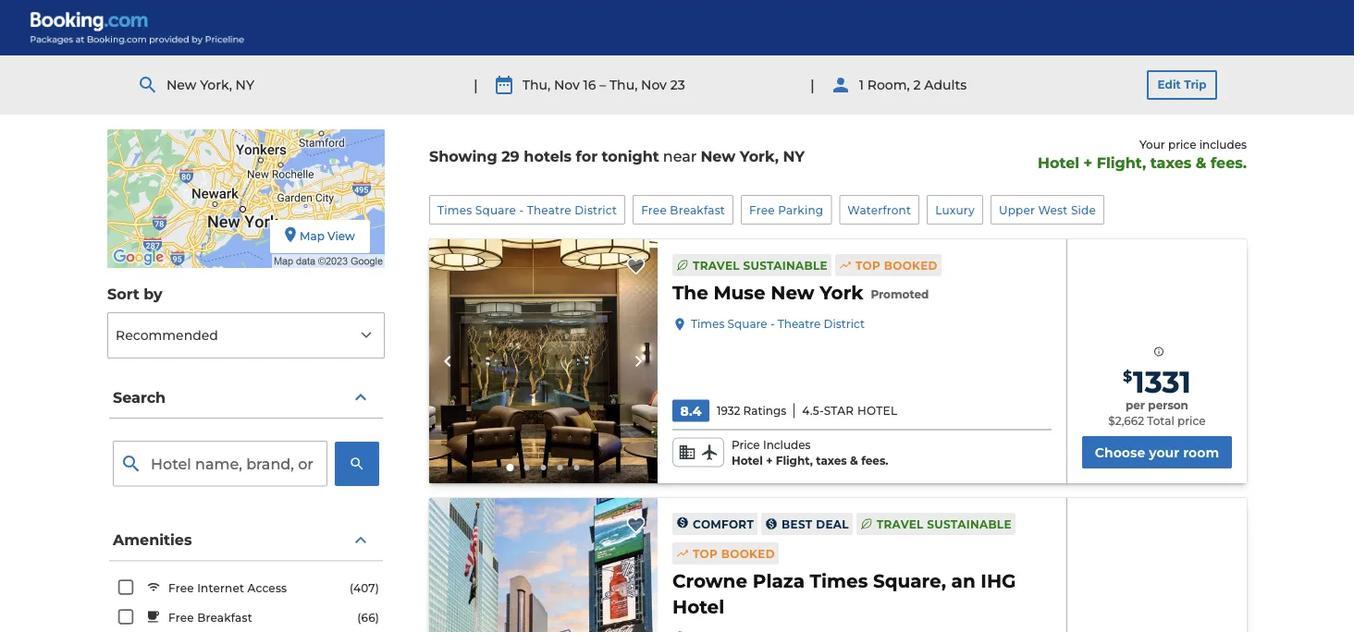 Task type: describe. For each thing, give the bounding box(es) containing it.
1 horizontal spatial square
[[728, 318, 767, 331]]

+ inside price includes hotel + flight, taxes & fees.
[[766, 454, 773, 468]]

taxes inside price includes hotel + flight, taxes & fees.
[[816, 454, 847, 468]]

1
[[859, 77, 864, 93]]

adults
[[924, 77, 967, 93]]

for
[[576, 147, 598, 165]]

0 horizontal spatial travel
[[693, 259, 740, 272]]

1932
[[717, 404, 740, 418]]

fees. inside your price includes hotel + flight, taxes & fees.
[[1211, 153, 1247, 171]]

0 vertical spatial travel sustainable
[[693, 259, 828, 272]]

1 vertical spatial times
[[691, 318, 725, 331]]

showing
[[429, 147, 497, 165]]

1932 ratings
[[717, 404, 786, 418]]

price includes hotel + flight, taxes & fees.
[[732, 439, 888, 468]]

1 horizontal spatial breakfast
[[670, 203, 725, 217]]

per
[[1126, 399, 1145, 413]]

upper
[[999, 203, 1035, 217]]

0 horizontal spatial district
[[575, 203, 617, 217]]

search
[[113, 388, 166, 406]]

best deal
[[782, 518, 849, 531]]

4.5-star hotel
[[802, 404, 897, 418]]

go to image #4 image
[[557, 465, 563, 471]]

4.5-
[[802, 404, 824, 418]]

muse
[[714, 282, 765, 304]]

(66)
[[357, 611, 379, 625]]

$2,662
[[1108, 415, 1144, 428]]

29
[[501, 147, 520, 165]]

(407)
[[350, 582, 379, 595]]

thu, nov 16 – thu, nov 23
[[522, 77, 685, 93]]

price
[[732, 439, 760, 452]]

1 vertical spatial york,
[[740, 147, 779, 165]]

go to image #5 image
[[574, 465, 579, 471]]

sort
[[107, 285, 139, 303]]

flight, inside your price includes hotel + flight, taxes & fees.
[[1097, 153, 1146, 171]]

access
[[247, 582, 287, 595]]

1 vertical spatial travel sustainable
[[877, 518, 1012, 531]]

trip
[[1184, 78, 1206, 92]]

0 vertical spatial times
[[437, 203, 472, 217]]

2 thu, from the left
[[609, 77, 638, 93]]

sort by
[[107, 285, 162, 303]]

near
[[663, 147, 697, 165]]

choose your room button
[[1082, 437, 1232, 469]]

0 vertical spatial top
[[855, 259, 881, 272]]

free left parking
[[749, 203, 775, 217]]

amenities
[[113, 531, 192, 549]]

search button
[[109, 377, 383, 419]]

recommended button
[[107, 313, 385, 359]]

2
[[913, 77, 921, 93]]

0 vertical spatial square
[[475, 203, 516, 217]]

luxury
[[935, 203, 975, 217]]

choose your room
[[1095, 445, 1219, 461]]

person
[[1148, 399, 1188, 413]]

1 vertical spatial booked
[[721, 547, 775, 561]]

square,
[[873, 570, 946, 593]]

property building image
[[429, 240, 658, 484]]

price inside $ 1331 per person $2,662 total price
[[1177, 415, 1206, 428]]

$ 1331 per person $2,662 total price
[[1108, 364, 1206, 428]]

deal
[[816, 518, 849, 531]]

waterfront
[[847, 203, 911, 217]]

0 horizontal spatial top booked
[[693, 547, 775, 561]]

0 horizontal spatial theatre
[[527, 203, 571, 217]]

an
[[951, 570, 975, 593]]

showing 29 hotels for tonight near new york, ny
[[429, 147, 805, 165]]

room
[[1183, 445, 1219, 461]]

crowne plaza times square, an ihg hotel
[[672, 570, 1016, 619]]

free parking
[[749, 203, 823, 217]]

1 vertical spatial travel
[[877, 518, 924, 531]]

edit trip
[[1158, 78, 1206, 92]]

go to image #1 image
[[506, 464, 514, 472]]

west
[[1038, 203, 1068, 217]]

your
[[1149, 445, 1179, 461]]

free left internet
[[168, 582, 194, 595]]

$
[[1123, 368, 1132, 386]]

includes
[[1199, 138, 1247, 151]]

comfort
[[693, 518, 754, 531]]

hotel inside your price includes hotel + flight, taxes & fees.
[[1038, 153, 1079, 171]]

booking.com packages image
[[30, 11, 245, 44]]

the muse new york
[[672, 282, 863, 304]]

& inside your price includes hotel + flight, taxes & fees.
[[1196, 153, 1207, 171]]

edit trip button
[[1147, 70, 1217, 100]]

new york, ny
[[166, 77, 254, 93]]



Task type: vqa. For each thing, say whether or not it's contained in the screenshot.
the Photo carousel region for Comfort
yes



Task type: locate. For each thing, give the bounding box(es) containing it.
- down 29
[[519, 203, 524, 217]]

0 horizontal spatial ny
[[235, 77, 254, 93]]

1 nov from the left
[[554, 77, 580, 93]]

2 | from the left
[[810, 76, 815, 94]]

recommended
[[116, 327, 218, 343]]

0 vertical spatial york,
[[200, 77, 232, 93]]

&
[[1196, 153, 1207, 171], [850, 454, 858, 468]]

go to image #3 image
[[541, 465, 546, 471]]

1 horizontal spatial travel sustainable
[[877, 518, 1012, 531]]

1 horizontal spatial top
[[855, 259, 881, 272]]

0 horizontal spatial times
[[437, 203, 472, 217]]

new right near
[[700, 147, 736, 165]]

+
[[1084, 153, 1092, 171], [766, 454, 773, 468]]

fees. down 4.5-star hotel
[[861, 454, 888, 468]]

times square - theatre district
[[437, 203, 617, 217], [691, 318, 865, 331]]

0 vertical spatial sustainable
[[743, 259, 828, 272]]

top up york
[[855, 259, 881, 272]]

2 vertical spatial times
[[810, 570, 868, 593]]

Hotel name, brand, or keyword text field
[[113, 441, 327, 487]]

0 horizontal spatial times square - theatre district
[[437, 203, 617, 217]]

photo carousel region
[[429, 240, 658, 484], [429, 499, 658, 633]]

1 vertical spatial +
[[766, 454, 773, 468]]

1 vertical spatial price
[[1177, 415, 1206, 428]]

+ up side
[[1084, 153, 1092, 171]]

& down 4.5-star hotel
[[850, 454, 858, 468]]

theatre down hotels
[[527, 203, 571, 217]]

1 photo carousel region from the top
[[429, 240, 658, 484]]

thu, right – in the top left of the page
[[609, 77, 638, 93]]

taxes inside your price includes hotel + flight, taxes & fees.
[[1150, 153, 1192, 171]]

0 horizontal spatial thu,
[[522, 77, 550, 93]]

top booked down comfort
[[693, 547, 775, 561]]

breakfast
[[670, 203, 725, 217], [197, 612, 252, 625]]

nov
[[554, 77, 580, 93], [641, 77, 667, 93]]

1 horizontal spatial top booked
[[855, 259, 938, 272]]

1 vertical spatial district
[[824, 318, 865, 331]]

1 horizontal spatial travel
[[877, 518, 924, 531]]

free down tonight
[[641, 203, 667, 217]]

0 horizontal spatial york,
[[200, 77, 232, 93]]

0 horizontal spatial nov
[[554, 77, 580, 93]]

0 vertical spatial flight,
[[1097, 153, 1146, 171]]

price inside your price includes hotel + flight, taxes & fees.
[[1168, 138, 1196, 151]]

2 vertical spatial new
[[771, 282, 814, 304]]

0 horizontal spatial |
[[474, 76, 478, 94]]

side
[[1071, 203, 1096, 217]]

0 horizontal spatial free breakfast
[[168, 612, 252, 625]]

16
[[583, 77, 596, 93]]

0 horizontal spatial -
[[519, 203, 524, 217]]

includes
[[763, 439, 811, 452]]

your
[[1140, 138, 1165, 151]]

the
[[672, 282, 708, 304]]

price right the your
[[1168, 138, 1196, 151]]

upper west side
[[999, 203, 1096, 217]]

hotel
[[1038, 153, 1079, 171], [857, 404, 897, 418], [732, 454, 763, 468], [672, 596, 724, 619]]

1 | from the left
[[474, 76, 478, 94]]

booked
[[884, 259, 938, 272], [721, 547, 775, 561]]

sustainable up the an
[[927, 518, 1012, 531]]

choose
[[1095, 445, 1145, 461]]

flight, down "includes"
[[776, 454, 813, 468]]

0 vertical spatial price
[[1168, 138, 1196, 151]]

district down for
[[575, 203, 617, 217]]

1 horizontal spatial new
[[700, 147, 736, 165]]

square down 29
[[475, 203, 516, 217]]

free breakfast down near
[[641, 203, 725, 217]]

1 vertical spatial top
[[693, 547, 718, 561]]

1 vertical spatial times square - theatre district
[[691, 318, 865, 331]]

room,
[[867, 77, 910, 93]]

top up crowne
[[693, 547, 718, 561]]

hotel down price
[[732, 454, 763, 468]]

+ inside your price includes hotel + flight, taxes & fees.
[[1084, 153, 1092, 171]]

0 vertical spatial theatre
[[527, 203, 571, 217]]

by
[[144, 285, 162, 303]]

1 vertical spatial sustainable
[[927, 518, 1012, 531]]

1 horizontal spatial times
[[691, 318, 725, 331]]

map view
[[300, 229, 355, 243]]

0 vertical spatial photo carousel region
[[429, 240, 658, 484]]

district down york
[[824, 318, 865, 331]]

fees. down the includes
[[1211, 153, 1247, 171]]

travel sustainable up the an
[[877, 518, 1012, 531]]

taxes
[[1150, 153, 1192, 171], [816, 454, 847, 468]]

0 vertical spatial &
[[1196, 153, 1207, 171]]

0 vertical spatial district
[[575, 203, 617, 217]]

your price includes hotel + flight, taxes & fees.
[[1038, 138, 1247, 171]]

1 horizontal spatial flight,
[[1097, 153, 1146, 171]]

york,
[[200, 77, 232, 93], [740, 147, 779, 165]]

travel up muse
[[693, 259, 740, 272]]

booked down waterfront
[[884, 259, 938, 272]]

go to image #2 image
[[524, 465, 529, 471]]

0 vertical spatial +
[[1084, 153, 1092, 171]]

1 horizontal spatial -
[[770, 318, 775, 331]]

1 vertical spatial breakfast
[[197, 612, 252, 625]]

top booked down waterfront
[[855, 259, 938, 272]]

1 thu, from the left
[[522, 77, 550, 93]]

tonight
[[602, 147, 659, 165]]

thu, left 16
[[522, 77, 550, 93]]

sustainable up the muse new york - promoted element
[[743, 259, 828, 272]]

free internet access
[[168, 582, 287, 595]]

fees.
[[1211, 153, 1247, 171], [861, 454, 888, 468]]

photo carousel region for comfort
[[429, 499, 658, 633]]

1 vertical spatial &
[[850, 454, 858, 468]]

1 vertical spatial taxes
[[816, 454, 847, 468]]

free
[[641, 203, 667, 217], [749, 203, 775, 217], [168, 582, 194, 595], [168, 612, 194, 625]]

hotels
[[524, 147, 572, 165]]

0 horizontal spatial square
[[475, 203, 516, 217]]

thu,
[[522, 77, 550, 93], [609, 77, 638, 93]]

1 horizontal spatial fees.
[[1211, 153, 1247, 171]]

taxes down the your
[[1150, 153, 1192, 171]]

0 horizontal spatial booked
[[721, 547, 775, 561]]

1331
[[1133, 364, 1191, 401]]

crowne
[[672, 570, 747, 593]]

| up showing
[[474, 76, 478, 94]]

flight,
[[1097, 153, 1146, 171], [776, 454, 813, 468]]

1 vertical spatial square
[[728, 318, 767, 331]]

times down showing
[[437, 203, 472, 217]]

york
[[820, 282, 863, 304]]

square down muse
[[728, 318, 767, 331]]

1 horizontal spatial york,
[[740, 147, 779, 165]]

1 horizontal spatial ny
[[783, 147, 805, 165]]

1 horizontal spatial district
[[824, 318, 865, 331]]

0 horizontal spatial flight,
[[776, 454, 813, 468]]

& down the includes
[[1196, 153, 1207, 171]]

travel
[[693, 259, 740, 272], [877, 518, 924, 531]]

hotel inside price includes hotel + flight, taxes & fees.
[[732, 454, 763, 468]]

1 vertical spatial free breakfast
[[168, 612, 252, 625]]

2 nov from the left
[[641, 77, 667, 93]]

flight, down the your
[[1097, 153, 1146, 171]]

1 vertical spatial ny
[[783, 147, 805, 165]]

price
[[1168, 138, 1196, 151], [1177, 415, 1206, 428]]

0 horizontal spatial travel sustainable
[[693, 259, 828, 272]]

0 horizontal spatial fees.
[[861, 454, 888, 468]]

2 horizontal spatial times
[[810, 570, 868, 593]]

times
[[437, 203, 472, 217], [691, 318, 725, 331], [810, 570, 868, 593]]

| for thu, nov 16 – thu, nov 23
[[474, 76, 478, 94]]

1 horizontal spatial nov
[[641, 77, 667, 93]]

free down 'free internet access'
[[168, 612, 194, 625]]

1 horizontal spatial thu,
[[609, 77, 638, 93]]

hotel down crowne
[[672, 596, 724, 619]]

new down booking.com packages image
[[166, 77, 196, 93]]

0 horizontal spatial &
[[850, 454, 858, 468]]

plaza
[[753, 570, 805, 593]]

times square - theatre district down 29
[[437, 203, 617, 217]]

- down the muse new york on the top
[[770, 318, 775, 331]]

times square - theatre district down the muse new york on the top
[[691, 318, 865, 331]]

| for 1 room, 2 adults
[[810, 76, 815, 94]]

total
[[1147, 415, 1174, 428]]

theatre down the muse new york - promoted element
[[778, 318, 821, 331]]

0 horizontal spatial sustainable
[[743, 259, 828, 272]]

travel up square,
[[877, 518, 924, 531]]

0 horizontal spatial new
[[166, 77, 196, 93]]

price down person
[[1177, 415, 1206, 428]]

hotel up west
[[1038, 153, 1079, 171]]

view
[[327, 229, 355, 243]]

1 horizontal spatial &
[[1196, 153, 1207, 171]]

square
[[475, 203, 516, 217], [728, 318, 767, 331]]

travel sustainable
[[693, 259, 828, 272], [877, 518, 1012, 531]]

0 vertical spatial booked
[[884, 259, 938, 272]]

breakfast down near
[[670, 203, 725, 217]]

0 vertical spatial travel
[[693, 259, 740, 272]]

hotel right the star
[[857, 404, 897, 418]]

1 horizontal spatial |
[[810, 76, 815, 94]]

1 horizontal spatial theatre
[[778, 318, 821, 331]]

flight, inside price includes hotel + flight, taxes & fees.
[[776, 454, 813, 468]]

times down the "the" at top
[[691, 318, 725, 331]]

free breakfast
[[641, 203, 725, 217], [168, 612, 252, 625]]

0 vertical spatial times square - theatre district
[[437, 203, 617, 217]]

new
[[166, 77, 196, 93], [700, 147, 736, 165], [771, 282, 814, 304]]

star
[[824, 404, 854, 418]]

1 horizontal spatial times square - theatre district
[[691, 318, 865, 331]]

1 vertical spatial flight,
[[776, 454, 813, 468]]

1 vertical spatial fees.
[[861, 454, 888, 468]]

1 room, 2 adults
[[859, 77, 967, 93]]

top booked
[[855, 259, 938, 272], [693, 547, 775, 561]]

2 photo carousel region from the top
[[429, 499, 658, 633]]

top
[[855, 259, 881, 272], [693, 547, 718, 561]]

photo carousel region for the muse new york
[[429, 240, 658, 484]]

times down deal
[[810, 570, 868, 593]]

–
[[599, 77, 606, 93]]

1 horizontal spatial +
[[1084, 153, 1092, 171]]

| left 1
[[810, 76, 815, 94]]

the muse new york - promoted element
[[672, 280, 929, 306]]

times inside crowne plaza times square, an ihg hotel
[[810, 570, 868, 593]]

23
[[670, 77, 685, 93]]

hotel inside crowne plaza times square, an ihg hotel
[[672, 596, 724, 619]]

0 horizontal spatial +
[[766, 454, 773, 468]]

0 vertical spatial fees.
[[1211, 153, 1247, 171]]

1 vertical spatial top booked
[[693, 547, 775, 561]]

taxes down the star
[[816, 454, 847, 468]]

0 vertical spatial taxes
[[1150, 153, 1192, 171]]

1 horizontal spatial free breakfast
[[641, 203, 725, 217]]

booked down comfort
[[721, 547, 775, 561]]

1 vertical spatial photo carousel region
[[429, 499, 658, 633]]

0 horizontal spatial top
[[693, 547, 718, 561]]

1 vertical spatial theatre
[[778, 318, 821, 331]]

0 vertical spatial top booked
[[855, 259, 938, 272]]

parking
[[778, 203, 823, 217]]

nov left 16
[[554, 77, 580, 93]]

0 vertical spatial new
[[166, 77, 196, 93]]

0 vertical spatial ny
[[235, 77, 254, 93]]

1 horizontal spatial booked
[[884, 259, 938, 272]]

fees. inside price includes hotel + flight, taxes & fees.
[[861, 454, 888, 468]]

1 vertical spatial new
[[700, 147, 736, 165]]

0 horizontal spatial taxes
[[816, 454, 847, 468]]

& inside price includes hotel + flight, taxes & fees.
[[850, 454, 858, 468]]

1 horizontal spatial taxes
[[1150, 153, 1192, 171]]

0 vertical spatial -
[[519, 203, 524, 217]]

edit
[[1158, 78, 1181, 92]]

2 horizontal spatial new
[[771, 282, 814, 304]]

8.4
[[680, 403, 701, 419]]

crowne plaza times square, an ihg hotel element
[[672, 569, 1051, 620]]

ihg
[[981, 570, 1016, 593]]

0 vertical spatial free breakfast
[[641, 203, 725, 217]]

breakfast down 'free internet access'
[[197, 612, 252, 625]]

0 horizontal spatial breakfast
[[197, 612, 252, 625]]

internet
[[197, 582, 244, 595]]

ratings
[[743, 404, 786, 418]]

free breakfast down internet
[[168, 612, 252, 625]]

+ down "includes"
[[766, 454, 773, 468]]

travel sustainable up the muse new york on the top
[[693, 259, 828, 272]]

map
[[300, 229, 324, 243]]

1 horizontal spatial sustainable
[[927, 518, 1012, 531]]

ny
[[235, 77, 254, 93], [783, 147, 805, 165]]

amenities button
[[109, 520, 383, 562]]

best
[[782, 518, 812, 531]]

nov left 23
[[641, 77, 667, 93]]

new left york
[[771, 282, 814, 304]]

-
[[519, 203, 524, 217], [770, 318, 775, 331]]



